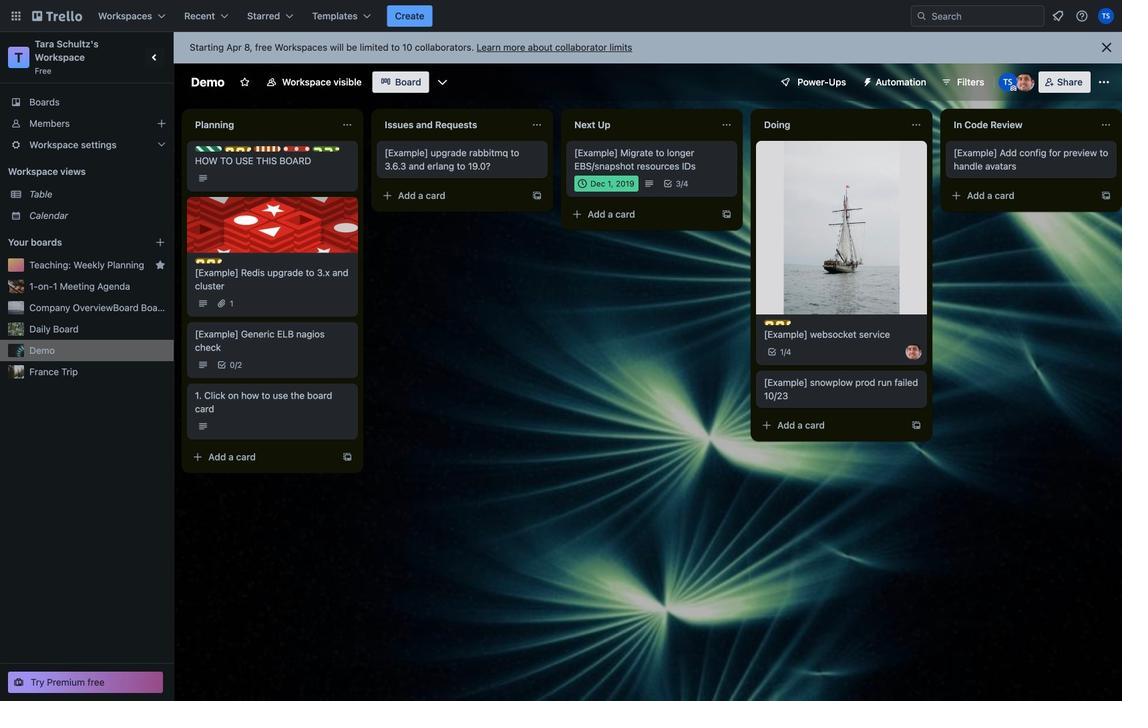 Task type: locate. For each thing, give the bounding box(es) containing it.
0 vertical spatial create from template… image
[[532, 190, 542, 201]]

create from template… image
[[1101, 190, 1111, 201], [721, 209, 732, 220], [911, 420, 922, 431]]

1 vertical spatial color: yellow, title: "ready to merge" element
[[195, 258, 222, 263]]

0 horizontal spatial color: yellow, title: "ready to merge" element
[[195, 258, 222, 263]]

tara schultz (taraschultz7) image
[[998, 73, 1017, 91]]

color: lime, title: "secrets" element
[[313, 146, 339, 152]]

starred icon image
[[155, 260, 166, 270]]

2 vertical spatial color: yellow, title: "ready to merge" element
[[764, 320, 791, 325]]

open information menu image
[[1075, 9, 1089, 23]]

None text field
[[187, 114, 337, 136], [377, 114, 526, 136], [566, 114, 716, 136], [187, 114, 337, 136], [377, 114, 526, 136], [566, 114, 716, 136]]

1 vertical spatial create from template… image
[[721, 209, 732, 220]]

0 horizontal spatial create from template… image
[[721, 209, 732, 220]]

2 horizontal spatial create from template… image
[[1101, 190, 1111, 201]]

this member is an admin of this board. image
[[1010, 85, 1016, 91]]

james peterson (jamespeterson93) image
[[906, 344, 922, 360]]

search image
[[916, 11, 927, 21]]

0 vertical spatial color: yellow, title: "ready to merge" element
[[224, 146, 251, 152]]

None checkbox
[[574, 176, 638, 192]]

back to home image
[[32, 5, 82, 27]]

2 horizontal spatial color: yellow, title: "ready to merge" element
[[764, 320, 791, 325]]

star or unstar board image
[[239, 77, 250, 87]]

None text field
[[756, 114, 906, 136], [946, 114, 1095, 136], [756, 114, 906, 136], [946, 114, 1095, 136]]

create from template… image
[[532, 190, 542, 201], [342, 452, 353, 462]]

1 vertical spatial create from template… image
[[342, 452, 353, 462]]

james peterson (jamespeterson93) image
[[1016, 73, 1034, 91]]

0 horizontal spatial create from template… image
[[342, 452, 353, 462]]

0 notifications image
[[1050, 8, 1066, 24]]

color: yellow, title: "ready to merge" element
[[224, 146, 251, 152], [195, 258, 222, 263], [764, 320, 791, 325]]

2 vertical spatial create from template… image
[[911, 420, 922, 431]]

Board name text field
[[184, 71, 231, 93]]



Task type: vqa. For each thing, say whether or not it's contained in the screenshot.
Design to the top
no



Task type: describe. For each thing, give the bounding box(es) containing it.
workspace navigation collapse icon image
[[146, 48, 164, 67]]

add board image
[[155, 237, 166, 248]]

color: orange, title: "manual deploy steps" element
[[254, 146, 281, 152]]

1 horizontal spatial create from template… image
[[532, 190, 542, 201]]

color: green, title: "verified in staging" element
[[195, 146, 222, 152]]

1 horizontal spatial create from template… image
[[911, 420, 922, 431]]

show menu image
[[1097, 75, 1111, 89]]

color: red, title: "unshippable!" element
[[283, 146, 310, 152]]

primary element
[[0, 0, 1122, 32]]

0 vertical spatial create from template… image
[[1101, 190, 1111, 201]]

sm image
[[857, 71, 876, 90]]

Search field
[[911, 5, 1045, 27]]

1 horizontal spatial color: yellow, title: "ready to merge" element
[[224, 146, 251, 152]]

tara schultz (taraschultz7) image
[[1098, 8, 1114, 24]]

your boards with 6 items element
[[8, 234, 135, 250]]

customize views image
[[436, 75, 449, 89]]



